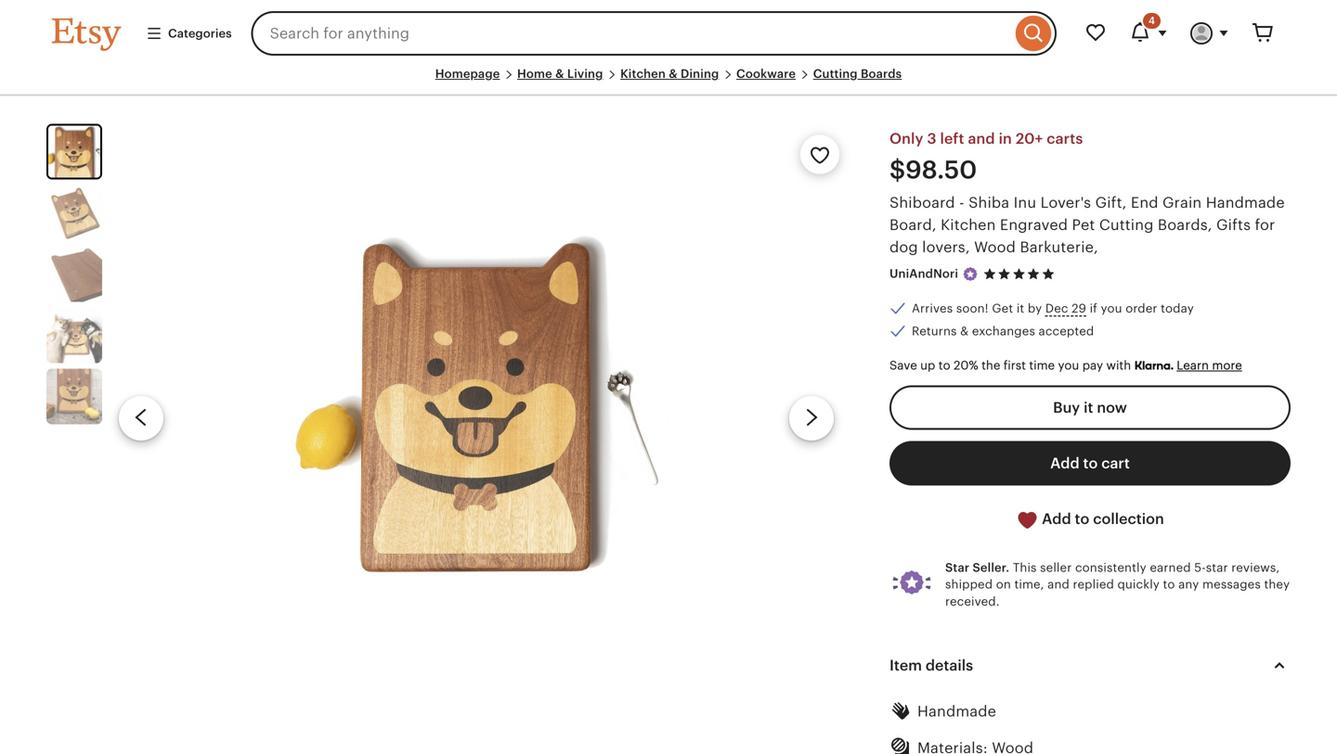 Task type: describe. For each thing, give the bounding box(es) containing it.
shiba
[[969, 195, 1010, 211]]

0 vertical spatial cutting
[[813, 67, 858, 81]]

returns & exchanges accepted
[[912, 324, 1094, 338]]

cart
[[1101, 456, 1130, 472]]

add for add to cart
[[1050, 456, 1080, 472]]

end
[[1131, 195, 1158, 211]]

3
[[927, 131, 936, 147]]

kitchen inside menu bar
[[620, 67, 666, 81]]

returns
[[912, 324, 957, 338]]

cutting boards link
[[813, 67, 902, 81]]

only 3 left and in 20+ carts $98.50
[[890, 131, 1083, 184]]

star
[[945, 561, 970, 575]]

5-
[[1194, 561, 1206, 575]]

star_seller image
[[962, 266, 979, 283]]

learn more button
[[1177, 359, 1242, 373]]

pay
[[1082, 359, 1103, 373]]

board,
[[890, 217, 937, 234]]

and inside this seller consistently earned 5-star reviews, shipped on time, and replied quickly to any messages they received.
[[1048, 578, 1070, 592]]

save
[[890, 359, 917, 373]]

wood
[[974, 239, 1016, 256]]

by
[[1028, 302, 1042, 316]]

on
[[996, 578, 1011, 592]]

boards
[[861, 67, 902, 81]]

this
[[1013, 561, 1037, 575]]

dining
[[681, 67, 719, 81]]

home & living link
[[517, 67, 603, 81]]

seller
[[1040, 561, 1072, 575]]

more
[[1212, 359, 1242, 373]]

received.
[[945, 595, 1000, 609]]

shiboard - shiba inu lover's gift, end grain handmade board, kitchen engraved pet cutting boards, gifts for dog lovers, wood barkuterie,
[[890, 195, 1285, 256]]

Search for anything text field
[[251, 11, 1011, 56]]

learn
[[1177, 359, 1209, 373]]

gifts
[[1216, 217, 1251, 234]]

20+
[[1016, 131, 1043, 147]]

pet
[[1072, 217, 1095, 234]]

cutting inside shiboard - shiba inu lover's gift, end grain handmade board, kitchen engraved pet cutting boards, gifts for dog lovers, wood barkuterie,
[[1099, 217, 1154, 234]]

dec
[[1045, 302, 1068, 316]]

29
[[1072, 302, 1086, 316]]

buy
[[1053, 400, 1080, 417]]

add to cart button
[[890, 442, 1291, 486]]

uniandnori link
[[890, 267, 958, 281]]

to inside this seller consistently earned 5-star reviews, shipped on time, and replied quickly to any messages they received.
[[1163, 578, 1175, 592]]

any
[[1178, 578, 1199, 592]]

carts
[[1047, 131, 1083, 147]]

now
[[1097, 400, 1127, 417]]

messages
[[1202, 578, 1261, 592]]

kitchen & dining
[[620, 67, 719, 81]]

you for dec 29
[[1101, 302, 1122, 316]]

shiboard
[[890, 195, 955, 211]]

left
[[940, 131, 964, 147]]

star seller.
[[945, 561, 1010, 575]]

lovers,
[[922, 239, 970, 256]]

add to cart
[[1050, 456, 1130, 472]]

to left cart
[[1083, 456, 1098, 472]]

menu bar containing homepage
[[52, 67, 1285, 96]]

details
[[926, 658, 973, 675]]

living
[[567, 67, 603, 81]]

to left collection
[[1075, 511, 1089, 528]]

save up to 20% the first time you pay with klarna. learn more
[[890, 359, 1242, 373]]

lover's
[[1040, 195, 1091, 211]]

4
[[1148, 15, 1155, 26]]

up
[[920, 359, 935, 373]]

item
[[890, 658, 922, 675]]

buy it now button
[[890, 386, 1291, 431]]

engraved
[[1000, 217, 1068, 234]]

with
[[1106, 359, 1131, 373]]



Task type: vqa. For each thing, say whether or not it's contained in the screenshot.
middle Etsy
no



Task type: locate. For each thing, give the bounding box(es) containing it.
uniandnori
[[890, 267, 958, 281]]

&
[[555, 67, 564, 81], [669, 67, 678, 81], [960, 324, 969, 338]]

reviews,
[[1231, 561, 1280, 575]]

categories banner
[[19, 0, 1318, 67]]

soon! get
[[956, 302, 1013, 316]]

& for returns
[[960, 324, 969, 338]]

& for home
[[555, 67, 564, 81]]

and
[[968, 131, 995, 147], [1048, 578, 1070, 592]]

today
[[1161, 302, 1194, 316]]

you for klarna.
[[1058, 359, 1079, 373]]

1 horizontal spatial it
[[1084, 400, 1093, 417]]

cutting
[[813, 67, 858, 81], [1099, 217, 1154, 234]]

1 vertical spatial handmade
[[917, 704, 996, 721]]

they
[[1264, 578, 1290, 592]]

kitchen & dining link
[[620, 67, 719, 81]]

4 button
[[1118, 11, 1179, 56]]

item details
[[890, 658, 973, 675]]

1 vertical spatial it
[[1084, 400, 1093, 417]]

first
[[1004, 359, 1026, 373]]

20%
[[954, 359, 978, 373]]

only
[[890, 131, 923, 147]]

cookware
[[736, 67, 796, 81]]

handmade inside shiboard - shiba inu lover's gift, end grain handmade board, kitchen engraved pet cutting boards, gifts for dog lovers, wood barkuterie,
[[1206, 195, 1285, 211]]

1 vertical spatial and
[[1048, 578, 1070, 592]]

add up seller
[[1042, 511, 1071, 528]]

to right up
[[939, 359, 950, 373]]

seller.
[[973, 561, 1010, 575]]

0 horizontal spatial &
[[555, 67, 564, 81]]

1 vertical spatial cutting
[[1099, 217, 1154, 234]]

$98.50
[[890, 156, 977, 184]]

1 horizontal spatial handmade
[[1206, 195, 1285, 211]]

barkuterie,
[[1020, 239, 1098, 256]]

1 horizontal spatial you
[[1101, 302, 1122, 316]]

menu bar
[[52, 67, 1285, 96]]

it left by
[[1017, 302, 1024, 316]]

0 vertical spatial handmade
[[1206, 195, 1285, 211]]

to
[[939, 359, 950, 373], [1083, 456, 1098, 472], [1075, 511, 1089, 528], [1163, 578, 1175, 592]]

shiboard image
[[280, 124, 673, 714], [48, 126, 100, 178], [46, 185, 102, 241], [46, 247, 102, 302], [46, 308, 102, 364], [46, 369, 102, 425]]

-
[[959, 195, 964, 211]]

home & living
[[517, 67, 603, 81]]

buy it now
[[1053, 400, 1127, 417]]

star
[[1206, 561, 1228, 575]]

homepage link
[[435, 67, 500, 81]]

and down seller
[[1048, 578, 1070, 592]]

kitchen inside shiboard - shiba inu lover's gift, end grain handmade board, kitchen engraved pet cutting boards, gifts for dog lovers, wood barkuterie,
[[941, 217, 996, 234]]

add for add to collection
[[1042, 511, 1071, 528]]

& left dining
[[669, 67, 678, 81]]

1 vertical spatial kitchen
[[941, 217, 996, 234]]

add to collection button
[[890, 497, 1291, 543]]

grain
[[1163, 195, 1202, 211]]

cutting down gift,
[[1099, 217, 1154, 234]]

for
[[1255, 217, 1275, 234]]

0 horizontal spatial kitchen
[[620, 67, 666, 81]]

inu
[[1014, 195, 1036, 211]]

earned
[[1150, 561, 1191, 575]]

it right buy
[[1084, 400, 1093, 417]]

and left in
[[968, 131, 995, 147]]

shipped
[[945, 578, 993, 592]]

0 horizontal spatial it
[[1017, 302, 1024, 316]]

arrives soon! get it by dec 29 if you order today
[[912, 302, 1194, 316]]

add left cart
[[1050, 456, 1080, 472]]

and inside the only 3 left and in 20+ carts $98.50
[[968, 131, 995, 147]]

0 horizontal spatial cutting
[[813, 67, 858, 81]]

dog
[[890, 239, 918, 256]]

1 horizontal spatial cutting
[[1099, 217, 1154, 234]]

to inside save up to 20% the first time you pay with klarna. learn more
[[939, 359, 950, 373]]

handmade
[[1206, 195, 1285, 211], [917, 704, 996, 721]]

1 vertical spatial you
[[1058, 359, 1079, 373]]

kitchen
[[620, 67, 666, 81], [941, 217, 996, 234]]

it inside button
[[1084, 400, 1093, 417]]

kitchen down search for anything text field at the top of the page
[[620, 67, 666, 81]]

0 horizontal spatial handmade
[[917, 704, 996, 721]]

add to collection
[[1038, 511, 1164, 528]]

quickly
[[1117, 578, 1160, 592]]

item details button
[[873, 644, 1307, 689]]

if
[[1090, 302, 1097, 316]]

homepage
[[435, 67, 500, 81]]

cutting left boards
[[813, 67, 858, 81]]

& right the home
[[555, 67, 564, 81]]

to down earned
[[1163, 578, 1175, 592]]

order
[[1126, 302, 1157, 316]]

gift,
[[1095, 195, 1127, 211]]

2 horizontal spatial &
[[960, 324, 969, 338]]

arrives
[[912, 302, 953, 316]]

0 vertical spatial you
[[1101, 302, 1122, 316]]

cookware link
[[736, 67, 796, 81]]

time,
[[1014, 578, 1044, 592]]

handmade down details
[[917, 704, 996, 721]]

kitchen down -
[[941, 217, 996, 234]]

categories button
[[132, 17, 246, 50]]

0 vertical spatial add
[[1050, 456, 1080, 472]]

accepted
[[1039, 324, 1094, 338]]

0 horizontal spatial you
[[1058, 359, 1079, 373]]

handmade up gifts
[[1206, 195, 1285, 211]]

add
[[1050, 456, 1080, 472], [1042, 511, 1071, 528]]

collection
[[1093, 511, 1164, 528]]

cutting boards
[[813, 67, 902, 81]]

the
[[982, 359, 1000, 373]]

klarna.
[[1134, 359, 1173, 373]]

1 vertical spatial add
[[1042, 511, 1071, 528]]

1 horizontal spatial kitchen
[[941, 217, 996, 234]]

you inside save up to 20% the first time you pay with klarna. learn more
[[1058, 359, 1079, 373]]

& right returns
[[960, 324, 969, 338]]

none search field inside categories banner
[[251, 11, 1057, 56]]

home
[[517, 67, 552, 81]]

0 vertical spatial kitchen
[[620, 67, 666, 81]]

1 horizontal spatial and
[[1048, 578, 1070, 592]]

0 vertical spatial it
[[1017, 302, 1024, 316]]

consistently
[[1075, 561, 1146, 575]]

0 vertical spatial and
[[968, 131, 995, 147]]

categories
[[168, 26, 232, 40]]

time
[[1029, 359, 1055, 373]]

1 horizontal spatial &
[[669, 67, 678, 81]]

& for kitchen
[[669, 67, 678, 81]]

None search field
[[251, 11, 1057, 56]]

in
[[999, 131, 1012, 147]]

you left pay on the right of page
[[1058, 359, 1079, 373]]

0 horizontal spatial and
[[968, 131, 995, 147]]

boards,
[[1158, 217, 1212, 234]]

this seller consistently earned 5-star reviews, shipped on time, and replied quickly to any messages they received.
[[945, 561, 1290, 609]]

you right if
[[1101, 302, 1122, 316]]

exchanges
[[972, 324, 1035, 338]]



